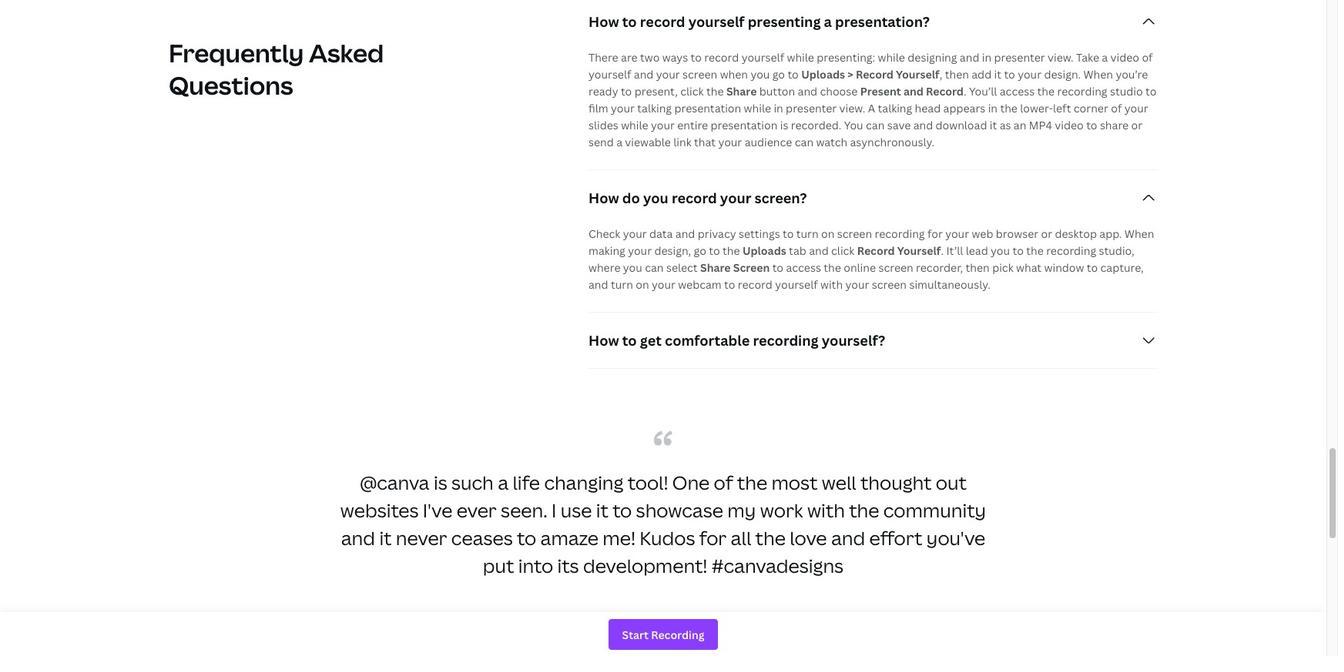Task type: describe. For each thing, give the bounding box(es) containing it.
the inside . it'll lead you to the recording studio, where you can select
[[1027, 244, 1044, 258]]

2 talking from the left
[[878, 101, 913, 116]]

yourself inside dropdown button
[[689, 12, 745, 31]]

a inside dropdown button
[[824, 12, 832, 31]]

yourself inside to access the online screen recorder, then pick what window to capture, and turn on your webcam to record yourself with your screen simultaneously.
[[776, 277, 818, 292]]

development!
[[583, 553, 708, 579]]

2 horizontal spatial can
[[866, 118, 885, 133]]

studio,
[[1100, 244, 1135, 258]]

where
[[589, 261, 621, 275]]

simultaneously.
[[910, 277, 991, 292]]

record inside to access the online screen recorder, then pick what window to capture, and turn on your webcam to record yourself with your screen simultaneously.
[[738, 277, 773, 292]]

appears
[[944, 101, 986, 116]]

button
[[760, 84, 796, 99]]

you inside there are two ways to record yourself while presenting: while designing and in presenter view. take a video of yourself and your screen when you go to
[[751, 67, 770, 82]]

recording inside dropdown button
[[753, 331, 819, 350]]

your up it'll
[[946, 227, 970, 241]]

design,
[[655, 244, 692, 258]]

such
[[452, 470, 494, 496]]

1 vertical spatial presentation
[[711, 118, 778, 133]]

recorder,
[[917, 261, 964, 275]]

1 horizontal spatial click
[[832, 244, 855, 258]]

your right that
[[719, 135, 743, 150]]

webcam
[[678, 277, 722, 292]]

to up me! at the bottom left
[[613, 498, 632, 523]]

a inside . you'll access the recording studio to film your talking presentation while in presenter view. a talking head appears in the lower-left corner of your slides while your entire presentation is recorded. you can save and download it as an mp4 video to share or send a viewable link that your audience can watch asynchronously.
[[617, 135, 623, 150]]

are
[[621, 50, 638, 65]]

kudos
[[640, 526, 696, 551]]

how for how to record yourself presenting a presentation?
[[589, 12, 619, 31]]

of inside there are two ways to record yourself while presenting: while designing and in presenter view. take a video of yourself and your screen when you go to
[[1143, 50, 1154, 65]]

websites
[[341, 498, 419, 523]]

to inside dropdown button
[[623, 331, 637, 350]]

all
[[731, 526, 752, 551]]

to down corner
[[1087, 118, 1098, 133]]

its
[[558, 553, 579, 579]]

and up head at the right top of the page
[[904, 84, 924, 99]]

asynchronously.
[[851, 135, 935, 150]]

corner
[[1074, 101, 1109, 116]]

present,
[[635, 84, 678, 99]]

in for and
[[983, 50, 992, 65]]

record inside dropdown button
[[640, 12, 686, 31]]

for inside 'check your data and privacy settings to turn on screen recording for your web browser or desktop app. when making your design, go to the'
[[928, 227, 943, 241]]

in for while
[[774, 101, 784, 116]]

with inside to access the online screen recorder, then pick what window to capture, and turn on your webcam to record yourself with your screen simultaneously.
[[821, 277, 843, 292]]

video inside there are two ways to record yourself while presenting: while designing and in presenter view. take a video of yourself and your screen when you go to
[[1111, 50, 1140, 65]]

ways
[[663, 50, 688, 65]]

window
[[1045, 261, 1085, 275]]

most
[[772, 470, 818, 496]]

privacy
[[698, 227, 737, 241]]

ever
[[457, 498, 497, 523]]

is inside @canva is such a life changing tool! one of the most well thought out websites i've ever seen. i use it to showcase my work with the community and it never ceases to amaze me! kudos for all the love and effort you've put into its development! #canvadesigns
[[434, 470, 448, 496]]

view. for take
[[1048, 50, 1074, 65]]

your right film
[[611, 101, 635, 116]]

and right button
[[798, 84, 818, 99]]

thought
[[861, 470, 932, 496]]

ready
[[589, 84, 619, 99]]

browser
[[996, 227, 1039, 241]]

view. for a
[[840, 101, 866, 116]]

slides
[[589, 118, 619, 133]]

you right where
[[623, 261, 643, 275]]

watch
[[817, 135, 848, 150]]

then inside to access the online screen recorder, then pick what window to capture, and turn on your webcam to record yourself with your screen simultaneously.
[[966, 261, 990, 275]]

viewable
[[625, 135, 671, 150]]

or inside 'check your data and privacy settings to turn on screen recording for your web browser or desktop app. when making your design, go to the'
[[1042, 227, 1053, 241]]

and right tab on the right of page
[[809, 244, 829, 258]]

it down websites
[[380, 526, 392, 551]]

frequently asked questions
[[169, 36, 384, 102]]

recorded.
[[791, 118, 842, 133]]

data
[[650, 227, 673, 241]]

of inside . you'll access the recording studio to film your talking presentation while in presenter view. a talking head appears in the lower-left corner of your slides while your entire presentation is recorded. you can save and download it as an mp4 video to share or send a viewable link that your audience can watch asynchronously.
[[1112, 101, 1123, 116]]

the down well on the bottom right
[[850, 498, 880, 523]]

share screen
[[701, 261, 770, 275]]

to inside . it'll lead you to the recording studio, where you can select
[[1013, 244, 1024, 258]]

add
[[972, 67, 992, 82]]

presenting
[[748, 12, 821, 31]]

@canva is such a life changing tool! one of the most well thought out websites i've ever seen. i use it to showcase my work with the community and it never ceases to amaze me! kudos for all the love and effort you've put into its development! #canvadesigns
[[341, 470, 987, 579]]

uploads > record yourself
[[802, 67, 940, 82]]

capture,
[[1101, 261, 1144, 275]]

life
[[513, 470, 540, 496]]

to down "share screen" on the top of page
[[725, 277, 736, 292]]

it right use
[[596, 498, 609, 523]]

and right love
[[832, 526, 866, 551]]

app.
[[1100, 227, 1123, 241]]

to right add
[[1005, 67, 1016, 82]]

to up button
[[788, 67, 799, 82]]

when inside 'check your data and privacy settings to turn on screen recording for your web browser or desktop app. when making your design, go to the'
[[1125, 227, 1155, 241]]

an
[[1014, 118, 1027, 133]]

your inside , then add it to your design. when you're ready to present, click the
[[1018, 67, 1042, 82]]

tool!
[[628, 470, 669, 496]]

a
[[868, 101, 876, 116]]

go inside there are two ways to record yourself while presenting: while designing and in presenter view. take a video of yourself and your screen when you go to
[[773, 67, 785, 82]]

and down websites
[[341, 526, 375, 551]]

how do you record your screen? button
[[589, 170, 1159, 226]]

to access the online screen recorder, then pick what window to capture, and turn on your webcam to record yourself with your screen simultaneously.
[[589, 261, 1144, 292]]

it'll
[[947, 244, 964, 258]]

it inside , then add it to your design. when you're ready to present, click the
[[995, 67, 1002, 82]]

and up add
[[960, 50, 980, 65]]

uploads for uploads tab and click record yourself
[[743, 244, 787, 258]]

do
[[623, 189, 640, 207]]

audience
[[745, 135, 793, 150]]

frequently
[[169, 36, 304, 69]]

,
[[940, 67, 943, 82]]

to right screen
[[773, 261, 784, 275]]

to up tab on the right of page
[[783, 227, 794, 241]]

changing
[[544, 470, 624, 496]]

recording inside . it'll lead you to the recording studio, where you can select
[[1047, 244, 1097, 258]]

film
[[589, 101, 609, 116]]

download
[[936, 118, 988, 133]]

you've
[[927, 526, 986, 551]]

the up "as"
[[1001, 101, 1018, 116]]

turn inside to access the online screen recorder, then pick what window to capture, and turn on your webcam to record yourself with your screen simultaneously.
[[611, 277, 633, 292]]

share for share button and choose present and record
[[727, 84, 757, 99]]

making
[[589, 244, 626, 258]]

what
[[1017, 261, 1042, 275]]

you're
[[1116, 67, 1149, 82]]

or inside . you'll access the recording studio to film your talking presentation while in presenter view. a talking head appears in the lower-left corner of your slides while your entire presentation is recorded. you can save and download it as an mp4 video to share or send a viewable link that your audience can watch asynchronously.
[[1132, 118, 1143, 133]]

asked
[[309, 36, 384, 69]]

into
[[519, 553, 553, 579]]

me!
[[603, 526, 636, 551]]

the inside 'check your data and privacy settings to turn on screen recording for your web browser or desktop app. when making your design, go to the'
[[723, 244, 740, 258]]

@mahimagirdhar
[[618, 627, 709, 642]]

to right ready
[[621, 84, 632, 99]]

screen
[[734, 261, 770, 275]]

then inside , then add it to your design. when you're ready to present, click the
[[946, 67, 970, 82]]

there
[[589, 50, 619, 65]]

ceases
[[452, 526, 513, 551]]

to right studio
[[1146, 84, 1157, 99]]

your up viewable
[[651, 118, 675, 133]]

how to get comfortable recording yourself?
[[589, 331, 886, 350]]

. you'll access the recording studio to film your talking presentation while in presenter view. a talking head appears in the lower-left corner of your slides while your entire presentation is recorded. you can save and download it as an mp4 video to share or send a viewable link that your audience can watch asynchronously.
[[589, 84, 1157, 150]]

to inside dropdown button
[[623, 12, 637, 31]]

presenter for and
[[995, 50, 1046, 65]]

while down presenting
[[787, 50, 815, 65]]

left
[[1054, 101, 1072, 116]]

questions
[[169, 69, 293, 102]]

to right ways
[[691, 50, 702, 65]]

take
[[1077, 50, 1100, 65]]

that
[[695, 135, 716, 150]]

you up pick
[[991, 244, 1011, 258]]

yourself?
[[822, 331, 886, 350]]

a inside @canva is such a life changing tool! one of the most well thought out websites i've ever seen. i use it to showcase my work with the community and it never ceases to amaze me! kudos for all the love and effort you've put into its development! #canvadesigns
[[498, 470, 509, 496]]



Task type: locate. For each thing, give the bounding box(es) containing it.
view.
[[1048, 50, 1074, 65], [840, 101, 866, 116]]

video
[[1111, 50, 1140, 65], [1055, 118, 1084, 133]]

your down 'select'
[[652, 277, 676, 292]]

0 vertical spatial record
[[856, 67, 894, 82]]

i
[[552, 498, 557, 523]]

recording inside . you'll access the recording studio to film your talking presentation while in presenter view. a talking head appears in the lower-left corner of your slides while your entire presentation is recorded. you can save and download it as an mp4 video to share or send a viewable link that your audience can watch asynchronously.
[[1058, 84, 1108, 99]]

1 vertical spatial click
[[832, 244, 855, 258]]

how do you record your screen?
[[589, 189, 807, 207]]

0 horizontal spatial view.
[[840, 101, 866, 116]]

1 vertical spatial access
[[787, 261, 822, 275]]

1 vertical spatial how
[[589, 189, 619, 207]]

2 vertical spatial how
[[589, 331, 619, 350]]

share down when
[[727, 84, 757, 99]]

recording up corner
[[1058, 84, 1108, 99]]

on inside to access the online screen recorder, then pick what window to capture, and turn on your webcam to record yourself with your screen simultaneously.
[[636, 277, 649, 292]]

get
[[640, 331, 662, 350]]

while down button
[[744, 101, 772, 116]]

go up button
[[773, 67, 785, 82]]

recording left yourself?
[[753, 331, 819, 350]]

how to record yourself presenting a presentation? button
[[589, 0, 1159, 49]]

0 vertical spatial presenter
[[995, 50, 1046, 65]]

head
[[915, 101, 941, 116]]

then right ,
[[946, 67, 970, 82]]

1 vertical spatial turn
[[611, 277, 633, 292]]

uploads for uploads > record yourself
[[802, 67, 846, 82]]

1 horizontal spatial access
[[1000, 84, 1035, 99]]

1 vertical spatial go
[[694, 244, 707, 258]]

how for how to get comfortable recording yourself?
[[589, 331, 619, 350]]

with down well on the bottom right
[[808, 498, 845, 523]]

#canvadesigns
[[712, 553, 844, 579]]

the up "#canvadesigns"
[[756, 526, 786, 551]]

1 vertical spatial uploads
[[743, 244, 787, 258]]

one
[[673, 470, 710, 496]]

design.
[[1045, 67, 1082, 82]]

record up when
[[705, 50, 739, 65]]

to left get on the left bottom of page
[[623, 331, 637, 350]]

1 horizontal spatial for
[[928, 227, 943, 241]]

screen
[[683, 67, 718, 82], [838, 227, 873, 241], [879, 261, 914, 275], [872, 277, 907, 292]]

video inside . you'll access the recording studio to film your talking presentation while in presenter view. a talking head appears in the lower-left corner of your slides while your entire presentation is recorded. you can save and download it as an mp4 video to share or send a viewable link that your audience can watch asynchronously.
[[1055, 118, 1084, 133]]

0 vertical spatial then
[[946, 67, 970, 82]]

0 horizontal spatial when
[[1084, 67, 1114, 82]]

can inside . it'll lead you to the recording studio, where you can select
[[645, 261, 664, 275]]

. inside . it'll lead you to the recording studio, where you can select
[[941, 244, 944, 258]]

share for share screen
[[701, 261, 731, 275]]

2 vertical spatial record
[[858, 244, 895, 258]]

of up "you're"
[[1143, 50, 1154, 65]]

how up there at the top
[[589, 12, 619, 31]]

then down lead
[[966, 261, 990, 275]]

1 vertical spatial for
[[700, 526, 727, 551]]

to down seen.
[[517, 526, 537, 551]]

community
[[884, 498, 987, 523]]

the up my
[[738, 470, 768, 496]]

0 horizontal spatial of
[[714, 470, 733, 496]]

when up studio,
[[1125, 227, 1155, 241]]

screen up uploads tab and click record yourself
[[838, 227, 873, 241]]

view. up design.
[[1048, 50, 1074, 65]]

1 horizontal spatial talking
[[878, 101, 913, 116]]

1 how from the top
[[589, 12, 619, 31]]

pick
[[993, 261, 1014, 275]]

presentation?
[[836, 12, 930, 31]]

0 vertical spatial or
[[1132, 118, 1143, 133]]

work
[[761, 498, 804, 523]]

1 vertical spatial then
[[966, 261, 990, 275]]

your left data
[[623, 227, 647, 241]]

0 horizontal spatial access
[[787, 261, 822, 275]]

0 horizontal spatial or
[[1042, 227, 1053, 241]]

presentation up audience
[[711, 118, 778, 133]]

. inside . you'll access the recording studio to film your talking presentation while in presenter view. a talking head appears in the lower-left corner of your slides while your entire presentation is recorded. you can save and download it as an mp4 video to share or send a viewable link that your audience can watch asynchronously.
[[964, 84, 967, 99]]

0 vertical spatial presentation
[[675, 101, 742, 116]]

presenter up design.
[[995, 50, 1046, 65]]

0 horizontal spatial for
[[700, 526, 727, 551]]

and up design,
[[676, 227, 696, 241]]

click up "online"
[[832, 244, 855, 258]]

the down uploads tab and click record yourself
[[824, 261, 842, 275]]

your down data
[[628, 244, 652, 258]]

0 horizontal spatial talking
[[638, 101, 672, 116]]

0 vertical spatial is
[[781, 118, 789, 133]]

of up share
[[1112, 101, 1123, 116]]

your down "online"
[[846, 277, 870, 292]]

screen down ways
[[683, 67, 718, 82]]

it inside . you'll access the recording studio to film your talking presentation while in presenter view. a talking head appears in the lower-left corner of your slides while your entire presentation is recorded. you can save and download it as an mp4 video to share or send a viewable link that your audience can watch asynchronously.
[[990, 118, 998, 133]]

0 vertical spatial how
[[589, 12, 619, 31]]

yourself
[[689, 12, 745, 31], [742, 50, 785, 65], [589, 67, 632, 82], [776, 277, 818, 292]]

the up lower-
[[1038, 84, 1055, 99]]

, then add it to your design. when you're ready to present, click the
[[589, 67, 1149, 99]]

desktop
[[1056, 227, 1098, 241]]

to down browser
[[1013, 244, 1024, 258]]

turn up tab on the right of page
[[797, 227, 819, 241]]

0 vertical spatial turn
[[797, 227, 819, 241]]

1 horizontal spatial of
[[1112, 101, 1123, 116]]

yourself
[[897, 67, 940, 82], [898, 244, 941, 258]]

the inside to access the online screen recorder, then pick what window to capture, and turn on your webcam to record yourself with your screen simultaneously.
[[824, 261, 842, 275]]

the inside , then add it to your design. when you're ready to present, click the
[[707, 84, 724, 99]]

screen inside there are two ways to record yourself while presenting: while designing and in presenter view. take a video of yourself and your screen when you go to
[[683, 67, 718, 82]]

0 vertical spatial .
[[964, 84, 967, 99]]

screen?
[[755, 189, 807, 207]]

. up appears
[[964, 84, 967, 99]]

1 vertical spatial can
[[795, 135, 814, 150]]

uploads tab and click record yourself
[[743, 244, 941, 258]]

1 vertical spatial yourself
[[898, 244, 941, 258]]

tab
[[789, 244, 807, 258]]

with
[[821, 277, 843, 292], [808, 498, 845, 523]]

screen down 'check your data and privacy settings to turn on screen recording for your web browser or desktop app. when making your design, go to the'
[[879, 261, 914, 275]]

and inside 'check your data and privacy settings to turn on screen recording for your web browser or desktop app. when making your design, go to the'
[[676, 227, 696, 241]]

recording inside 'check your data and privacy settings to turn on screen recording for your web browser or desktop app. when making your design, go to the'
[[875, 227, 925, 241]]

your up the privacy
[[721, 189, 752, 207]]

designing
[[908, 50, 958, 65]]

. left it'll
[[941, 244, 944, 258]]

talking up the save
[[878, 101, 913, 116]]

on
[[822, 227, 835, 241], [636, 277, 649, 292]]

record up present
[[856, 67, 894, 82]]

1 talking from the left
[[638, 101, 672, 116]]

record inside there are two ways to record yourself while presenting: while designing and in presenter view. take a video of yourself and your screen when you go to
[[705, 50, 739, 65]]

0 vertical spatial share
[[727, 84, 757, 99]]

1 vertical spatial is
[[434, 470, 448, 496]]

put
[[483, 553, 514, 579]]

1 vertical spatial share
[[701, 261, 731, 275]]

present
[[861, 84, 902, 99]]

screen inside 'check your data and privacy settings to turn on screen recording for your web browser or desktop app. when making your design, go to the'
[[838, 227, 873, 241]]

can down a
[[866, 118, 885, 133]]

. for it'll
[[941, 244, 944, 258]]

how left get on the left bottom of page
[[589, 331, 619, 350]]

view. up you
[[840, 101, 866, 116]]

when
[[720, 67, 748, 82]]

on inside 'check your data and privacy settings to turn on screen recording for your web browser or desktop app. when making your design, go to the'
[[822, 227, 835, 241]]

access inside . you'll access the recording studio to film your talking presentation while in presenter view. a talking head appears in the lower-left corner of your slides while your entire presentation is recorded. you can save and download it as an mp4 video to share or send a viewable link that your audience can watch asynchronously.
[[1000, 84, 1035, 99]]

go inside 'check your data and privacy settings to turn on screen recording for your web browser or desktop app. when making your design, go to the'
[[694, 244, 707, 258]]

2 vertical spatial can
[[645, 261, 664, 275]]

record inside "dropdown button"
[[672, 189, 717, 207]]

you'll
[[970, 84, 998, 99]]

0 horizontal spatial video
[[1055, 118, 1084, 133]]

choose
[[820, 84, 858, 99]]

or right share
[[1132, 118, 1143, 133]]

love
[[790, 526, 827, 551]]

share
[[1101, 118, 1129, 133]]

presentation up entire
[[675, 101, 742, 116]]

how to get comfortable recording yourself? button
[[589, 313, 1159, 368]]

your down studio
[[1125, 101, 1149, 116]]

record
[[856, 67, 894, 82], [927, 84, 964, 99], [858, 244, 895, 258]]

presenter for while
[[786, 101, 837, 116]]

presenter inside . you'll access the recording studio to film your talking presentation while in presenter view. a talking head appears in the lower-left corner of your slides while your entire presentation is recorded. you can save and download it as an mp4 video to share or send a viewable link that your audience can watch asynchronously.
[[786, 101, 837, 116]]

two
[[641, 50, 660, 65]]

0 horizontal spatial is
[[434, 470, 448, 496]]

online
[[844, 261, 876, 275]]

1 horizontal spatial can
[[795, 135, 814, 150]]

to up are
[[623, 12, 637, 31]]

2 vertical spatial of
[[714, 470, 733, 496]]

1 vertical spatial record
[[927, 84, 964, 99]]

and
[[960, 50, 980, 65], [634, 67, 654, 82], [798, 84, 818, 99], [904, 84, 924, 99], [914, 118, 934, 133], [676, 227, 696, 241], [809, 244, 829, 258], [589, 277, 609, 292], [341, 526, 375, 551], [832, 526, 866, 551]]

a inside there are two ways to record yourself while presenting: while designing and in presenter view. take a video of yourself and your screen when you go to
[[1103, 50, 1109, 65]]

presenter
[[995, 50, 1046, 65], [786, 101, 837, 116]]

how to record yourself presenting a presentation?
[[589, 12, 930, 31]]

of
[[1143, 50, 1154, 65], [1112, 101, 1123, 116], [714, 470, 733, 496]]

in inside there are two ways to record yourself while presenting: while designing and in presenter view. take a video of yourself and your screen when you go to
[[983, 50, 992, 65]]

your down ways
[[657, 67, 680, 82]]

and down where
[[589, 277, 609, 292]]

record up the privacy
[[672, 189, 717, 207]]

go
[[773, 67, 785, 82], [694, 244, 707, 258]]

1 horizontal spatial is
[[781, 118, 789, 133]]

0 horizontal spatial on
[[636, 277, 649, 292]]

how for how do you record your screen?
[[589, 189, 619, 207]]

3 how from the top
[[589, 331, 619, 350]]

of inside @canva is such a life changing tool! one of the most well thought out websites i've ever seen. i use it to showcase my work with the community and it never ceases to amaze me! kudos for all the love and effort you've put into its development! #canvadesigns
[[714, 470, 733, 496]]

video up "you're"
[[1111, 50, 1140, 65]]

0 vertical spatial yourself
[[897, 67, 940, 82]]

0 vertical spatial uploads
[[802, 67, 846, 82]]

a right take
[[1103, 50, 1109, 65]]

share button and choose present and record
[[727, 84, 964, 99]]

click inside , then add it to your design. when you're ready to present, click the
[[681, 84, 704, 99]]

my
[[728, 498, 757, 523]]

record up ways
[[640, 12, 686, 31]]

a left life
[[498, 470, 509, 496]]

is inside . you'll access the recording studio to film your talking presentation while in presenter view. a talking head appears in the lower-left corner of your slides while your entire presentation is recorded. you can save and download it as an mp4 video to share or send a viewable link that your audience can watch asynchronously.
[[781, 118, 789, 133]]

when inside , then add it to your design. when you're ready to present, click the
[[1084, 67, 1114, 82]]

yourself down designing
[[897, 67, 940, 82]]

1 vertical spatial with
[[808, 498, 845, 523]]

0 vertical spatial view.
[[1048, 50, 1074, 65]]

click up entire
[[681, 84, 704, 99]]

screen down "online"
[[872, 277, 907, 292]]

never
[[396, 526, 447, 551]]

settings
[[739, 227, 781, 241]]

recording down desktop
[[1047, 244, 1097, 258]]

0 vertical spatial of
[[1143, 50, 1154, 65]]

1 horizontal spatial turn
[[797, 227, 819, 241]]

how
[[589, 12, 619, 31], [589, 189, 619, 207], [589, 331, 619, 350]]

your inside "dropdown button"
[[721, 189, 752, 207]]

seen.
[[501, 498, 548, 523]]

you right do
[[644, 189, 669, 207]]

while up viewable
[[621, 118, 649, 133]]

presentation
[[675, 101, 742, 116], [711, 118, 778, 133]]

select
[[667, 261, 698, 275]]

and inside . you'll access the recording studio to film your talking presentation while in presenter view. a talking head appears in the lower-left corner of your slides while your entire presentation is recorded. you can save and download it as an mp4 video to share or send a viewable link that your audience can watch asynchronously.
[[914, 118, 934, 133]]

is up i've
[[434, 470, 448, 496]]

0 vertical spatial can
[[866, 118, 885, 133]]

web
[[972, 227, 994, 241]]

use
[[561, 498, 592, 523]]

record down screen
[[738, 277, 773, 292]]

presenting:
[[817, 50, 876, 65]]

1 horizontal spatial view.
[[1048, 50, 1074, 65]]

presenter inside there are two ways to record yourself while presenting: while designing and in presenter view. take a video of yourself and your screen when you go to
[[995, 50, 1046, 65]]

1 horizontal spatial go
[[773, 67, 785, 82]]

mp4
[[1030, 118, 1053, 133]]

quotation mark image
[[654, 431, 673, 446]]

0 vertical spatial video
[[1111, 50, 1140, 65]]

1 vertical spatial of
[[1112, 101, 1123, 116]]

in down you'll
[[989, 101, 998, 116]]

recording down how do you record your screen? "dropdown button"
[[875, 227, 925, 241]]

a
[[824, 12, 832, 31], [1103, 50, 1109, 65], [617, 135, 623, 150], [498, 470, 509, 496]]

0 horizontal spatial presenter
[[786, 101, 837, 116]]

for inside @canva is such a life changing tool! one of the most well thought out websites i've ever seen. i use it to showcase my work with the community and it never ceases to amaze me! kudos for all the love and effort you've put into its development! #canvadesigns
[[700, 526, 727, 551]]

2 horizontal spatial of
[[1143, 50, 1154, 65]]

1 vertical spatial view.
[[840, 101, 866, 116]]

1 horizontal spatial uploads
[[802, 67, 846, 82]]

1 horizontal spatial when
[[1125, 227, 1155, 241]]

yourself up recorder,
[[898, 244, 941, 258]]

how inside dropdown button
[[589, 12, 619, 31]]

you inside "dropdown button"
[[644, 189, 669, 207]]

0 vertical spatial when
[[1084, 67, 1114, 82]]

with inside @canva is such a life changing tool! one of the most well thought out websites i've ever seen. i use it to showcase my work with the community and it never ceases to amaze me! kudos for all the love and effort you've put into its development! #canvadesigns
[[808, 498, 845, 523]]

0 vertical spatial with
[[821, 277, 843, 292]]

check your data and privacy settings to turn on screen recording for your web browser or desktop app. when making your design, go to the
[[589, 227, 1155, 258]]

uploads down settings
[[743, 244, 787, 258]]

1 horizontal spatial .
[[964, 84, 967, 99]]

while up uploads > record yourself
[[878, 50, 906, 65]]

to down the privacy
[[709, 244, 720, 258]]

share up webcam on the top of page
[[701, 261, 731, 275]]

to
[[623, 12, 637, 31], [691, 50, 702, 65], [788, 67, 799, 82], [1005, 67, 1016, 82], [621, 84, 632, 99], [1146, 84, 1157, 99], [1087, 118, 1098, 133], [783, 227, 794, 241], [709, 244, 720, 258], [1013, 244, 1024, 258], [773, 261, 784, 275], [1087, 261, 1099, 275], [725, 277, 736, 292], [623, 331, 637, 350], [613, 498, 632, 523], [517, 526, 537, 551]]

in down button
[[774, 101, 784, 116]]

. for you'll
[[964, 84, 967, 99]]

0 vertical spatial access
[[1000, 84, 1035, 99]]

0 horizontal spatial click
[[681, 84, 704, 99]]

or left desktop
[[1042, 227, 1053, 241]]

view. inside there are two ways to record yourself while presenting: while designing and in presenter view. take a video of yourself and your screen when you go to
[[1048, 50, 1074, 65]]

you
[[845, 118, 864, 133]]

is
[[781, 118, 789, 133], [434, 470, 448, 496]]

access up lower-
[[1000, 84, 1035, 99]]

how inside "dropdown button"
[[589, 189, 619, 207]]

out
[[936, 470, 967, 496]]

it right add
[[995, 67, 1002, 82]]

lower-
[[1021, 101, 1054, 116]]

can
[[866, 118, 885, 133], [795, 135, 814, 150], [645, 261, 664, 275]]

talking down present,
[[638, 101, 672, 116]]

lead
[[966, 244, 989, 258]]

link
[[674, 135, 692, 150]]

0 horizontal spatial can
[[645, 261, 664, 275]]

1 vertical spatial when
[[1125, 227, 1155, 241]]

1 vertical spatial video
[[1055, 118, 1084, 133]]

save
[[888, 118, 911, 133]]

uploads
[[802, 67, 846, 82], [743, 244, 787, 258]]

a up presenting:
[[824, 12, 832, 31]]

comfortable
[[665, 331, 750, 350]]

1 horizontal spatial video
[[1111, 50, 1140, 65]]

and inside to access the online screen recorder, then pick what window to capture, and turn on your webcam to record yourself with your screen simultaneously.
[[589, 277, 609, 292]]

0 vertical spatial on
[[822, 227, 835, 241]]

and down two
[[634, 67, 654, 82]]

turn inside 'check your data and privacy settings to turn on screen recording for your web browser or desktop app. when making your design, go to the'
[[797, 227, 819, 241]]

1 vertical spatial presenter
[[786, 101, 837, 116]]

0 horizontal spatial uploads
[[743, 244, 787, 258]]

0 vertical spatial click
[[681, 84, 704, 99]]

to right window
[[1087, 261, 1099, 275]]

for up recorder,
[[928, 227, 943, 241]]

how inside dropdown button
[[589, 331, 619, 350]]

1 vertical spatial .
[[941, 244, 944, 258]]

0 vertical spatial for
[[928, 227, 943, 241]]

0 horizontal spatial turn
[[611, 277, 633, 292]]

access inside to access the online screen recorder, then pick what window to capture, and turn on your webcam to record yourself with your screen simultaneously.
[[787, 261, 822, 275]]

with down uploads tab and click record yourself
[[821, 277, 843, 292]]

record down ,
[[927, 84, 964, 99]]

for left all
[[700, 526, 727, 551]]

1 vertical spatial or
[[1042, 227, 1053, 241]]

0 horizontal spatial go
[[694, 244, 707, 258]]

your inside there are two ways to record yourself while presenting: while designing and in presenter view. take a video of yourself and your screen when you go to
[[657, 67, 680, 82]]

0 vertical spatial go
[[773, 67, 785, 82]]

1 horizontal spatial on
[[822, 227, 835, 241]]

1 horizontal spatial presenter
[[995, 50, 1046, 65]]

talking
[[638, 101, 672, 116], [878, 101, 913, 116]]

0 horizontal spatial .
[[941, 244, 944, 258]]

1 horizontal spatial or
[[1132, 118, 1143, 133]]

and down head at the right top of the page
[[914, 118, 934, 133]]

the up "share screen" on the top of page
[[723, 244, 740, 258]]

view. inside . you'll access the recording studio to film your talking presentation while in presenter view. a talking head appears in the lower-left corner of your slides while your entire presentation is recorded. you can save and download it as an mp4 video to share or send a viewable link that your audience can watch asynchronously.
[[840, 101, 866, 116]]

2 how from the top
[[589, 189, 619, 207]]

1 vertical spatial on
[[636, 277, 649, 292]]

entire
[[678, 118, 709, 133]]



Task type: vqa. For each thing, say whether or not it's contained in the screenshot.
"." related to You'll
yes



